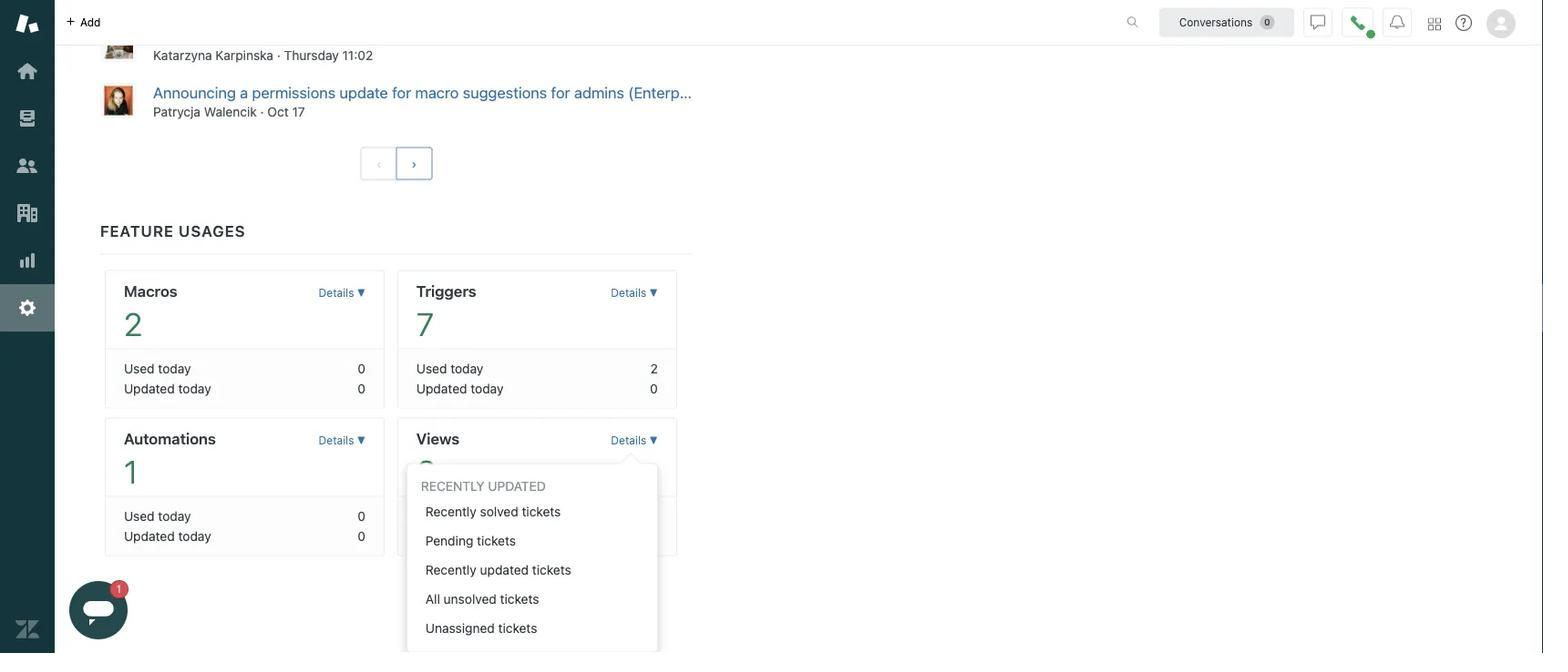 Task type: locate. For each thing, give the bounding box(es) containing it.
recently
[[426, 504, 477, 519], [426, 563, 477, 578]]

updated today up automations
[[124, 381, 211, 396]]

recently updated tickets link
[[407, 556, 657, 585]]

tickets up pending tickets 'link'
[[522, 504, 561, 519]]

zendesk support image
[[15, 12, 39, 36]]

updated
[[124, 381, 175, 396], [416, 381, 467, 396], [124, 529, 175, 544], [416, 529, 467, 544]]

6
[[416, 453, 436, 491]]

karpinska
[[216, 48, 273, 63]]

used today for 2
[[124, 361, 191, 376]]

details ▼ for 1
[[319, 435, 366, 447]]

used down 7
[[416, 361, 447, 376]]

patrycja
[[153, 104, 201, 119]]

1 announcing from the top
[[153, 27, 236, 45]]

updated down 1
[[124, 529, 175, 544]]

used
[[124, 361, 155, 376], [416, 361, 447, 376], [124, 509, 155, 524]]

in
[[355, 27, 367, 45]]

1 vertical spatial announcing
[[153, 84, 236, 102]]

conversations button
[[1160, 8, 1295, 37]]

oct 17
[[267, 104, 305, 119]]

updated today up views
[[416, 381, 504, 396]]

recently updated tickets
[[426, 563, 571, 578]]

suggestions
[[463, 84, 547, 102]]

macros
[[124, 282, 178, 300]]

1 horizontal spatial for
[[551, 84, 570, 102]]

used today for 7
[[416, 361, 484, 376]]

used down 1
[[124, 509, 155, 524]]

17
[[292, 104, 305, 119]]

reporting image
[[15, 249, 39, 273]]

▼ for 7
[[650, 287, 658, 300]]

▼
[[357, 287, 366, 300], [650, 287, 658, 300], [357, 435, 366, 447], [650, 435, 658, 447]]

2 recently from the top
[[426, 563, 477, 578]]

announcing for announcing renaming media in guide media library
[[153, 27, 236, 45]]

updated up automations
[[124, 381, 175, 396]]

for left the admins
[[551, 84, 570, 102]]

all
[[426, 592, 440, 607]]

0 horizontal spatial for
[[392, 84, 411, 102]]

macro
[[415, 84, 459, 102]]

all unsolved tickets link
[[407, 585, 657, 614]]

used for 2
[[124, 361, 155, 376]]

announcing
[[153, 27, 236, 45], [153, 84, 236, 102]]

thursday
[[284, 48, 339, 63]]

0 vertical spatial announcing
[[153, 27, 236, 45]]

usages
[[179, 222, 246, 240]]

used today
[[124, 361, 191, 376], [416, 361, 484, 376], [124, 509, 191, 524]]

announcing up patrycja walencik
[[153, 84, 236, 102]]

used down macros 2
[[124, 361, 155, 376]]

used for 1
[[124, 509, 155, 524]]

1 media from the left
[[309, 27, 351, 45]]

updated today
[[124, 381, 211, 396], [416, 381, 504, 396], [124, 529, 211, 544], [416, 529, 504, 544]]

1 horizontal spatial media
[[416, 27, 458, 45]]

recently for recently updated tickets
[[426, 563, 477, 578]]

pending tickets link
[[407, 527, 657, 556]]

›
[[412, 156, 417, 171]]

0
[[358, 361, 366, 376], [358, 381, 366, 396], [650, 381, 658, 396], [358, 509, 366, 524], [358, 529, 366, 544], [650, 529, 658, 544]]

recently updated
[[421, 479, 546, 494]]

recently solved tickets link
[[407, 498, 657, 527]]

updated today for 2
[[124, 381, 211, 396]]

for
[[392, 84, 411, 102], [551, 84, 570, 102]]

updated today down 1
[[124, 529, 211, 544]]

details for 7
[[611, 287, 647, 300]]

announcing renaming media in guide media library
[[153, 27, 505, 45]]

admin image
[[15, 296, 39, 320]]

media right guide
[[416, 27, 458, 45]]

recently down pending on the left bottom
[[426, 563, 477, 578]]

updated up views
[[416, 381, 467, 396]]

media up thursday 11:02
[[309, 27, 351, 45]]

1 horizontal spatial 2
[[650, 361, 658, 376]]

get started image
[[15, 59, 39, 83]]

katarzyna karpinska
[[153, 48, 273, 63]]

recently
[[421, 479, 485, 494]]

details for 2
[[319, 287, 354, 300]]

details for 1
[[319, 435, 354, 447]]

details ▼
[[319, 287, 366, 300], [611, 287, 658, 300], [319, 435, 366, 447], [611, 435, 658, 447]]

walencik
[[204, 104, 257, 119]]

1
[[124, 453, 138, 491]]

0 horizontal spatial media
[[309, 27, 351, 45]]

used for 7
[[416, 361, 447, 376]]

2 inside macros 2
[[124, 305, 142, 343]]

0 vertical spatial 2
[[124, 305, 142, 343]]

details
[[319, 287, 354, 300], [611, 287, 647, 300], [319, 435, 354, 447], [611, 435, 647, 447]]

updated
[[488, 479, 546, 494]]

› button
[[396, 148, 433, 180]]

recently down recently
[[426, 504, 477, 519]]

main element
[[0, 0, 55, 654]]

patrycja walencik
[[153, 104, 257, 119]]

tickets down recently updated tickets link
[[500, 592, 539, 607]]

today
[[158, 361, 191, 376], [451, 361, 484, 376], [178, 381, 211, 396], [471, 381, 504, 396], [158, 509, 191, 524], [178, 529, 211, 544], [471, 529, 504, 544]]

0 horizontal spatial 2
[[124, 305, 142, 343]]

used today down macros 2
[[124, 361, 191, 376]]

used today down 1
[[124, 509, 191, 524]]

tickets up recently updated tickets
[[477, 534, 516, 549]]

views image
[[15, 107, 39, 130]]

tickets
[[522, 504, 561, 519], [477, 534, 516, 549], [532, 563, 571, 578], [500, 592, 539, 607], [498, 621, 537, 636]]

‹
[[376, 156, 382, 171]]

updated down recently
[[416, 529, 467, 544]]

used today down 7
[[416, 361, 484, 376]]

unassigned tickets
[[426, 621, 537, 636]]

updated today for 7
[[416, 381, 504, 396]]

‹ button
[[361, 148, 397, 180]]

button displays agent's chat status as invisible. image
[[1311, 15, 1326, 30]]

announcing for announcing a permissions update for macro suggestions for admins (enterprise only)
[[153, 84, 236, 102]]

unassigned tickets link
[[407, 614, 657, 643]]

organizations image
[[15, 201, 39, 225]]

media
[[309, 27, 351, 45], [416, 27, 458, 45]]

1 vertical spatial recently
[[426, 563, 477, 578]]

1 recently from the top
[[426, 504, 477, 519]]

tickets down pending tickets 'link'
[[532, 563, 571, 578]]

announcing up katarzyna
[[153, 27, 236, 45]]

automations 1
[[124, 430, 216, 491]]

oct
[[267, 104, 289, 119]]

customers image
[[15, 154, 39, 178]]

2 announcing from the top
[[153, 84, 236, 102]]

0 vertical spatial recently
[[426, 504, 477, 519]]

for left macro
[[392, 84, 411, 102]]

2
[[124, 305, 142, 343], [650, 361, 658, 376]]



Task type: vqa. For each thing, say whether or not it's contained in the screenshot.


Task type: describe. For each thing, give the bounding box(es) containing it.
add button
[[55, 0, 112, 45]]

triggers
[[416, 282, 477, 300]]

details ▼ for 7
[[611, 287, 658, 300]]

views 6
[[416, 430, 460, 491]]

permissions
[[252, 84, 336, 102]]

tickets for updated
[[532, 563, 571, 578]]

update
[[340, 84, 388, 102]]

solved
[[480, 504, 518, 519]]

updated today for 1
[[124, 529, 211, 544]]

katarzyna
[[153, 48, 212, 63]]

unassigned
[[426, 621, 495, 636]]

add
[[80, 16, 101, 29]]

updated today down recently solved tickets
[[416, 529, 504, 544]]

library
[[462, 27, 505, 45]]

announcing a permissions update for macro suggestions for admins (enterprise only)
[[153, 84, 743, 102]]

renaming
[[240, 27, 305, 45]]

get help image
[[1456, 15, 1472, 31]]

conversations
[[1179, 16, 1253, 29]]

macros 2
[[124, 282, 178, 343]]

tickets inside 'link'
[[477, 534, 516, 549]]

admins
[[574, 84, 624, 102]]

used today for 1
[[124, 509, 191, 524]]

views
[[416, 430, 460, 448]]

only)
[[709, 84, 743, 102]]

2 for from the left
[[551, 84, 570, 102]]

automations
[[124, 430, 216, 448]]

a
[[240, 84, 248, 102]]

pending tickets
[[426, 534, 516, 549]]

recently for recently solved tickets
[[426, 504, 477, 519]]

updated for 2
[[124, 381, 175, 396]]

1 vertical spatial 2
[[650, 361, 658, 376]]

details ▼ for 2
[[319, 287, 366, 300]]

updated
[[480, 563, 529, 578]]

zendesk products image
[[1429, 18, 1441, 31]]

pending
[[426, 534, 473, 549]]

▼ for 2
[[357, 287, 366, 300]]

2 media from the left
[[416, 27, 458, 45]]

11:02
[[342, 48, 373, 63]]

feature
[[100, 222, 174, 240]]

notifications image
[[1390, 15, 1405, 30]]

zendesk image
[[15, 618, 39, 642]]

updated for 1
[[124, 529, 175, 544]]

7
[[416, 305, 434, 343]]

unsolved
[[444, 592, 497, 607]]

feature usages
[[100, 222, 246, 240]]

triggers 7
[[416, 282, 477, 343]]

(enterprise
[[628, 84, 705, 102]]

▼ for 1
[[357, 435, 366, 447]]

all unsolved tickets
[[426, 592, 539, 607]]

thursday 11:02
[[284, 48, 373, 63]]

1 for from the left
[[392, 84, 411, 102]]

tickets for unsolved
[[500, 592, 539, 607]]

updated for 7
[[416, 381, 467, 396]]

tickets for solved
[[522, 504, 561, 519]]

recently solved tickets
[[426, 504, 561, 519]]

guide
[[371, 27, 412, 45]]

tickets down all unsolved tickets link
[[498, 621, 537, 636]]



